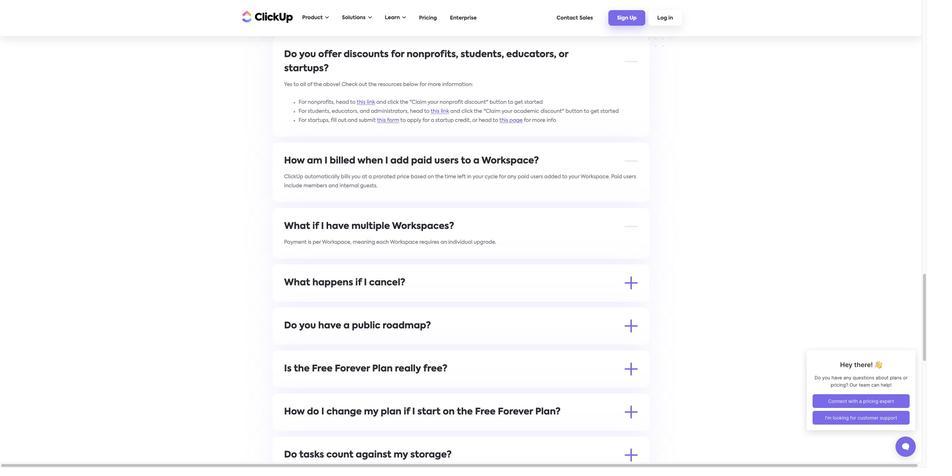 Task type: describe. For each thing, give the bounding box(es) containing it.
i up created
[[321, 408, 324, 417]]

0 horizontal spatial link
[[367, 100, 375, 105]]

workspace,
[[322, 240, 351, 245]]

happens
[[312, 279, 353, 288]]

this up submit
[[357, 100, 366, 105]]

a left 100%
[[307, 2, 310, 7]]

this inside for sure! this is so much more than a trial. the free forever plan offers an unmatched level of functionality compared to other "freemium" apps. we do this by making money on our paid plans.
[[316, 392, 325, 397]]

0 vertical spatial get
[[515, 100, 523, 105]]

1 horizontal spatial click
[[461, 109, 473, 114]]

startups?
[[284, 64, 329, 73]]

1 vertical spatial more
[[532, 118, 545, 123]]

built
[[366, 426, 378, 431]]

free?
[[423, 365, 447, 374]]

you inside clickup automatically bills you at a prorated price based on the time left in your cycle for any paid users added to your workspace. paid users include members and internal guests.
[[352, 174, 361, 179]]

1 vertical spatial or
[[472, 118, 477, 123]]

meaning
[[353, 240, 375, 245]]

1 vertical spatial educators,
[[332, 109, 359, 114]]

and up administrators,
[[376, 100, 386, 105]]

you inside do you offer discounts for nonprofits, students, educators, or startups?
[[299, 50, 316, 59]]

start
[[417, 408, 441, 417]]

how for how do i change my plan if i start on the free forever plan?
[[284, 408, 305, 417]]

and inside we have a 100% satisfaction guarantee. if for any reason, you're not satisfied with your purchase, simply let us know within 30 days and we'll be happy to issue you a full refund.
[[610, 2, 620, 7]]

2 horizontal spatial if
[[404, 408, 410, 417]]

enterprise link
[[446, 12, 480, 24]]

2 vertical spatial have
[[318, 322, 341, 331]]

in inside 'link'
[[668, 16, 673, 21]]

0 horizontal spatial head
[[336, 100, 349, 105]]

1 vertical spatial cycle,
[[488, 426, 502, 431]]

for right below
[[420, 82, 427, 87]]

yes to all of the above! check out the resources below for more information:
[[284, 82, 473, 87]]

your up this page 'link'
[[502, 109, 513, 114]]

area
[[417, 426, 428, 431]]

how do i change my plan if i start on the free forever plan?
[[284, 408, 561, 417]]

in inside clickup automatically bills you at a prorated price based on the time left in your cycle for any paid users added to your workspace. paid users include members and internal guests.
[[467, 174, 472, 179]]

an inside for sure! this is so much more than a trial. the free forever plan offers an unmatched level of functionality compared to other "freemium" apps. we do this by making money on our paid plans.
[[458, 383, 465, 388]]

created
[[316, 426, 336, 431]]

include
[[284, 183, 302, 189]]

0 vertical spatial started
[[524, 100, 543, 105]]

0 vertical spatial all
[[300, 82, 306, 87]]

a left the team,
[[337, 426, 341, 431]]

submit
[[359, 118, 376, 123]]

sign up button
[[609, 10, 645, 26]]

offer
[[318, 50, 341, 59]]

functionality
[[515, 383, 547, 388]]

0 horizontal spatial discount"
[[464, 100, 488, 105]]

my for change
[[364, 408, 378, 417]]

0 horizontal spatial an
[[441, 240, 447, 245]]

we inside for sure! this is so much more than a trial. the free forever plan offers an unmatched level of functionality compared to other "freemium" apps. we do this by making money on our paid plans.
[[299, 392, 307, 397]]

this form link
[[377, 118, 399, 123]]

1 horizontal spatial button
[[566, 109, 583, 114]]

0 horizontal spatial "claim
[[410, 100, 427, 105]]

cancel?
[[369, 279, 405, 288]]

team,
[[342, 426, 357, 431]]

billing inside you're free to cancel at anytime! when you do, your current plan will last until the end of your billing cycle, unless you choose to downgrade immediately.
[[516, 296, 531, 302]]

i left start
[[412, 408, 415, 417]]

and left submit
[[348, 118, 358, 123]]

we for we certainly do! you can find it here .
[[284, 340, 292, 345]]

1 horizontal spatial discount"
[[540, 109, 564, 114]]

workspace?
[[482, 157, 539, 166]]

cycle, inside you're free to cancel at anytime! when you do, your current plan will last until the end of your billing cycle, unless you choose to downgrade immediately.
[[532, 296, 546, 302]]

clickup image
[[240, 10, 293, 23]]

at for billed
[[362, 174, 367, 179]]

discounts
[[344, 50, 389, 59]]

a right built
[[379, 426, 382, 431]]

offers
[[442, 383, 457, 388]]

resources
[[378, 82, 402, 87]]

30
[[589, 2, 596, 7]]

yes
[[284, 82, 292, 87]]

how for how am i billed when i add paid users to a workspace?
[[284, 157, 305, 166]]

you up certainly
[[299, 322, 316, 331]]

0 horizontal spatial users
[[434, 157, 459, 166]]

1 horizontal spatial all
[[467, 426, 473, 431]]

cancel
[[319, 296, 335, 302]]

each
[[376, 240, 389, 245]]

added
[[544, 174, 561, 179]]

multiple
[[351, 222, 390, 231]]

of down startups?
[[307, 82, 312, 87]]

your right 'end'
[[504, 296, 515, 302]]

plan inside you're free to cancel at anytime! when you do, your current plan will last until the end of your billing cycle, unless you choose to downgrade immediately.
[[433, 296, 444, 302]]

plan?
[[535, 408, 561, 417]]

1 horizontal spatial started
[[600, 109, 619, 114]]

your left the workspace.
[[569, 174, 580, 179]]

change
[[327, 408, 362, 417]]

clickup automatically bills you at a prorated price based on the time left in your cycle for any paid users added to your workspace. paid users include members and internal guests.
[[284, 174, 636, 189]]

to inside clickup automatically bills you at a prorated price based on the time left in your cycle for any paid users added to your workspace. paid users include members and internal guests.
[[562, 174, 568, 179]]

this up for startups, fill out and submit this form to apply for a startup credit, or head to this page for more info
[[431, 109, 440, 114]]

what happens if i cancel?
[[284, 279, 405, 288]]

do for do you have a public roadmap?
[[284, 322, 297, 331]]

you're
[[284, 296, 299, 302]]

0 horizontal spatial students,
[[308, 109, 331, 114]]

1 horizontal spatial users
[[530, 174, 543, 179]]

of inside for sure! this is so much more than a trial. the free forever plan offers an unmatched level of functionality compared to other "freemium" apps. we do this by making money on our paid plans.
[[509, 383, 514, 388]]

we certainly do! you can find it here .
[[284, 340, 375, 345]]

payment
[[284, 240, 307, 245]]

days
[[597, 2, 609, 7]]

reason,
[[409, 2, 427, 7]]

1 horizontal spatial head
[[410, 109, 423, 114]]

payment
[[515, 426, 538, 431]]

by
[[326, 392, 332, 397]]

for for for startups, fill out and submit this form to apply for a startup credit, or head to this page for more info
[[299, 118, 307, 123]]

a up can
[[344, 322, 350, 331]]

members
[[304, 183, 327, 189]]

a inside for sure! this is so much more than a trial. the free forever plan offers an unmatched level of functionality compared to other "freemium" apps. we do this by making money on our paid plans.
[[371, 383, 375, 388]]

for inside do you offer discounts for nonprofits, students, educators, or startups?
[[391, 50, 404, 59]]

guests.
[[360, 183, 378, 189]]

1 horizontal spatial if
[[355, 279, 362, 288]]

0 horizontal spatial forever
[[335, 365, 370, 374]]

find
[[347, 340, 357, 345]]

administrators,
[[371, 109, 409, 114]]

plans.
[[402, 392, 416, 397]]

1 vertical spatial do
[[307, 408, 319, 417]]

log
[[657, 16, 667, 21]]

how am i billed when i add paid users to a workspace?
[[284, 157, 539, 166]]

on for start
[[443, 408, 455, 417]]

can
[[336, 340, 346, 345]]

credit,
[[455, 118, 471, 123]]

startup
[[435, 118, 454, 123]]

i left "add"
[[385, 157, 388, 166]]

this link link for for students, educators, and administrators, head to
[[431, 109, 449, 114]]

workspaces?
[[392, 222, 454, 231]]

is inside for sure! this is so much more than a trial. the free forever plan offers an unmatched level of functionality compared to other "freemium" apps. we do this by making money on our paid plans.
[[317, 383, 320, 388]]

for sure! this is so much more than a trial. the free forever plan offers an unmatched level of functionality compared to other "freemium" apps. we do this by making money on our paid plans.
[[284, 383, 626, 397]]

billed
[[330, 157, 355, 166]]

guarantee.
[[357, 2, 385, 7]]

for for for students, educators, and administrators, head to this link and click the "claim your academic discount" button to get started
[[299, 109, 307, 114]]

free for plan
[[475, 408, 496, 417]]

with
[[477, 2, 488, 7]]

sign
[[617, 16, 628, 21]]

educators, inside do you offer discounts for nonprofits, students, educators, or startups?
[[506, 50, 556, 59]]

check
[[342, 82, 358, 87]]

plan,
[[474, 426, 487, 431]]

"freemium"
[[597, 383, 626, 388]]

your left nonprofit
[[428, 100, 439, 105]]

learn button
[[381, 11, 410, 25]]

2 horizontal spatial users
[[623, 174, 636, 179]]

0 horizontal spatial click
[[387, 100, 399, 105]]

and down nonprofit
[[450, 109, 460, 114]]

you're free to cancel at anytime! when you do, your current plan will last until the end of your billing cycle, unless you choose to downgrade immediately.
[[284, 296, 629, 311]]

and up submit
[[360, 109, 370, 114]]

sure!
[[293, 383, 305, 388]]

pricing
[[419, 15, 437, 20]]

unmatched
[[466, 383, 495, 388]]

1 horizontal spatial "claim
[[484, 109, 501, 114]]

1 horizontal spatial get
[[591, 109, 599, 114]]

0 horizontal spatial plan
[[381, 408, 401, 417]]

until
[[465, 296, 476, 302]]

2 vertical spatial head
[[479, 118, 492, 123]]

and left the payment
[[504, 426, 514, 431]]

satisfaction
[[326, 2, 356, 7]]

workspace
[[390, 240, 418, 245]]

1 horizontal spatial out
[[359, 82, 367, 87]]

to inside we have a 100% satisfaction guarantee. if for any reason, you're not satisfied with your purchase, simply let us know within 30 days and we'll be happy to issue you a full refund.
[[309, 11, 314, 16]]

details.
[[539, 426, 557, 431]]

paid inside clickup automatically bills you at a prorated price based on the time left in your cycle for any paid users added to your workspace. paid users include members and internal guests.
[[518, 174, 529, 179]]

0 vertical spatial paid
[[411, 157, 432, 166]]

so
[[322, 383, 327, 388]]

1 vertical spatial have
[[326, 222, 349, 231]]

0 horizontal spatial nonprofits,
[[308, 100, 335, 105]]

learn
[[385, 15, 400, 20]]

a left full
[[339, 11, 342, 16]]

do you offer discounts for nonprofits, students, educators, or startups?
[[284, 50, 568, 73]]

paid inside for sure! this is so much more than a trial. the free forever plan offers an unmatched level of functionality compared to other "freemium" apps. we do this by making money on our paid plans.
[[389, 392, 400, 397]]

immediately.
[[284, 305, 316, 311]]

us
[[552, 2, 557, 7]]

have inside we have a 100% satisfaction guarantee. if for any reason, you're not satisfied with your purchase, simply let us know within 30 days and we'll be happy to issue you a full refund.
[[293, 2, 306, 7]]

bills
[[341, 174, 350, 179]]

to inside for sure! this is so much more than a trial. the free forever plan offers an unmatched level of functionality compared to other "freemium" apps. we do this by making money on our paid plans.
[[576, 383, 581, 388]]

1 vertical spatial link
[[441, 109, 449, 114]]

know
[[558, 2, 572, 7]]

a left startup
[[431, 118, 434, 123]]

0 vertical spatial if
[[312, 222, 319, 231]]

for startups, fill out and submit this form to apply for a startup credit, or head to this page for more info
[[299, 118, 556, 123]]



Task type: locate. For each thing, give the bounding box(es) containing it.
this left "page"
[[499, 118, 508, 123]]

you inside we have a 100% satisfaction guarantee. if for any reason, you're not satisfied with your purchase, simply let us know within 30 days and we'll be happy to issue you a full refund.
[[329, 11, 338, 16]]

for right apply
[[423, 118, 430, 123]]

solutions
[[342, 15, 366, 20]]

trial.
[[376, 383, 387, 388]]

0 vertical spatial nonprofits,
[[407, 50, 458, 59]]

nonprofits, inside do you offer discounts for nonprofits, students, educators, or startups?
[[407, 50, 458, 59]]

1 vertical spatial if
[[355, 279, 362, 288]]

2 vertical spatial free
[[475, 408, 496, 417]]

do inside for sure! this is so much more than a trial. the free forever plan offers an unmatched level of functionality compared to other "freemium" apps. we do this by making money on our paid plans.
[[308, 392, 315, 397]]

free up plan,
[[475, 408, 496, 417]]

sales
[[579, 15, 593, 20]]

more up the for nonprofits, head to this link and click the "claim your nonprofit discount" button to get started
[[428, 82, 441, 87]]

0 vertical spatial cycle,
[[532, 296, 546, 302]]

a left trial.
[[371, 383, 375, 388]]

do down this
[[308, 392, 315, 397]]

0 vertical spatial button
[[490, 100, 507, 105]]

do left tasks
[[284, 451, 297, 460]]

my up built
[[364, 408, 378, 417]]

cycle, right plan,
[[488, 426, 502, 431]]

1 vertical spatial plan
[[381, 408, 401, 417]]

not
[[445, 2, 454, 7]]

students, inside do you offer discounts for nonprofits, students, educators, or startups?
[[461, 50, 504, 59]]

cycle,
[[532, 296, 546, 302], [488, 426, 502, 431]]

paid
[[611, 174, 622, 179]]

0 horizontal spatial button
[[490, 100, 507, 105]]

if
[[386, 2, 389, 7]]

once
[[284, 426, 298, 431]]

at inside you're free to cancel at anytime! when you do, your current plan will last until the end of your billing cycle, unless you choose to downgrade immediately.
[[337, 296, 342, 302]]

and down 'automatically'
[[328, 183, 338, 189]]

the inside clickup automatically bills you at a prorated price based on the time left in your cycle for any paid users added to your workspace. paid users include members and internal guests.
[[435, 174, 444, 179]]

the
[[388, 383, 397, 388]]

0 horizontal spatial paid
[[389, 392, 400, 397]]

is left per
[[308, 240, 311, 245]]

public
[[352, 322, 380, 331]]

1 vertical spatial any
[[507, 174, 517, 179]]

simply
[[527, 2, 543, 7]]

1 vertical spatial my
[[394, 451, 408, 460]]

0 vertical spatial "claim
[[410, 100, 427, 105]]

issue
[[316, 11, 328, 16]]

users left added
[[530, 174, 543, 179]]

head up apply
[[410, 109, 423, 114]]

paid up based
[[411, 157, 432, 166]]

free up the plans.
[[398, 383, 409, 388]]

0 vertical spatial how
[[284, 157, 305, 166]]

workspace.
[[581, 174, 610, 179]]

on inside for sure! this is so much more than a trial. the free forever plan offers an unmatched level of functionality compared to other "freemium" apps. we do this by making money on our paid plans.
[[372, 392, 378, 397]]

do for do you offer discounts for nonprofits, students, educators, or startups?
[[284, 50, 297, 59]]

100%
[[312, 2, 325, 7]]

for inside we have a 100% satisfaction guarantee. if for any reason, you're not satisfied with your purchase, simply let us know within 30 days and we'll be happy to issue you a full refund.
[[390, 2, 397, 7]]

against
[[356, 451, 391, 460]]

1 vertical spatial discount"
[[540, 109, 564, 114]]

when
[[357, 157, 383, 166]]

nonprofits,
[[407, 50, 458, 59], [308, 100, 335, 105]]

0 vertical spatial free
[[312, 365, 333, 374]]

1 horizontal spatial my
[[394, 451, 408, 460]]

1 vertical spatial an
[[458, 383, 465, 388]]

1 vertical spatial forever
[[411, 383, 429, 388]]

contact sales
[[557, 15, 593, 20]]

0 horizontal spatial billing
[[400, 426, 415, 431]]

1 vertical spatial "claim
[[484, 109, 501, 114]]

0 vertical spatial head
[[336, 100, 349, 105]]

0 vertical spatial or
[[559, 50, 568, 59]]

you right unless
[[564, 296, 573, 302]]

plan inside for sure! this is so much more than a trial. the free forever plan offers an unmatched level of functionality compared to other "freemium" apps. we do this by making money on our paid plans.
[[430, 383, 441, 388]]

if down the plans.
[[404, 408, 410, 417]]

1 vertical spatial we
[[284, 340, 292, 345]]

i up when
[[364, 279, 367, 288]]

1 horizontal spatial nonprofits,
[[407, 50, 458, 59]]

1 what from the top
[[284, 222, 310, 231]]

0 horizontal spatial started
[[524, 100, 543, 105]]

and inside clickup automatically bills you at a prorated price based on the time left in your cycle for any paid users added to your workspace. paid users include members and internal guests.
[[328, 183, 338, 189]]

0 horizontal spatial out
[[338, 118, 346, 123]]

1 vertical spatial plan
[[430, 383, 441, 388]]

on right based
[[428, 174, 434, 179]]

more left info
[[532, 118, 545, 123]]

1 do from the top
[[284, 50, 297, 59]]

1 vertical spatial out
[[338, 118, 346, 123]]

0 vertical spatial discount"
[[464, 100, 488, 105]]

last
[[455, 296, 464, 302]]

how up once
[[284, 408, 305, 417]]

0 horizontal spatial get
[[515, 100, 523, 105]]

of right level
[[509, 383, 514, 388]]

if up per
[[312, 222, 319, 231]]

this
[[306, 383, 316, 388]]

fill
[[331, 118, 337, 123]]

happy
[[292, 11, 308, 16]]

2 what from the top
[[284, 279, 310, 288]]

it
[[358, 340, 362, 345]]

sign up
[[617, 16, 637, 21]]

your inside we have a 100% satisfaction guarantee. if for any reason, you're not satisfied with your purchase, simply let us know within 30 days and we'll be happy to issue you a full refund.
[[489, 2, 500, 7]]

up
[[630, 16, 637, 21]]

on for based
[[428, 174, 434, 179]]

2 vertical spatial if
[[404, 408, 410, 417]]

how up "clickup"
[[284, 157, 305, 166]]

at up the guests.
[[362, 174, 367, 179]]

add
[[390, 157, 409, 166]]

the inside you're free to cancel at anytime! when you do, your current plan will last until the end of your billing cycle, unless you choose to downgrade immediately.
[[477, 296, 486, 302]]

what up you're
[[284, 279, 310, 288]]

free for much
[[398, 383, 409, 388]]

let
[[544, 2, 550, 7]]

really
[[395, 365, 421, 374]]

1 horizontal spatial on
[[428, 174, 434, 179]]

at inside clickup automatically bills you at a prorated price based on the time left in your cycle for any paid users added to your workspace. paid users include members and internal guests.
[[362, 174, 367, 179]]

0 horizontal spatial is
[[308, 240, 311, 245]]

academic
[[514, 109, 539, 114]]

startups,
[[308, 118, 330, 123]]

you
[[329, 11, 338, 16], [299, 50, 316, 59], [352, 174, 361, 179], [383, 296, 392, 302], [564, 296, 573, 302], [299, 322, 316, 331]]

1 vertical spatial click
[[461, 109, 473, 114]]

0 vertical spatial forever
[[335, 365, 370, 374]]

discount" up for students, educators, and administrators, head to this link and click the "claim your academic discount" button to get started
[[464, 100, 488, 105]]

0 vertical spatial this link link
[[357, 100, 375, 105]]

0 vertical spatial in
[[668, 16, 673, 21]]

2 vertical spatial on
[[443, 408, 455, 417]]

1 horizontal spatial cycle,
[[532, 296, 546, 302]]

your right do,
[[402, 296, 413, 302]]

here link
[[363, 340, 374, 345]]

have up happy on the left top
[[293, 2, 306, 7]]

what up payment at the bottom left of the page
[[284, 222, 310, 231]]

once you've created a team, we built a handy billing area to take care of all plan, cycle, and payment details.
[[284, 426, 557, 431]]

0 vertical spatial click
[[387, 100, 399, 105]]

have up workspace,
[[326, 222, 349, 231]]

for for for nonprofits, head to this link and click the "claim your nonprofit discount" button to get started
[[299, 100, 307, 105]]

count
[[326, 451, 354, 460]]

do
[[308, 392, 315, 397], [307, 408, 319, 417]]

is left so
[[317, 383, 320, 388]]

if up anytime! in the left bottom of the page
[[355, 279, 362, 288]]

for up resources
[[391, 50, 404, 59]]

forever for i
[[498, 408, 533, 417]]

plan up trial.
[[372, 365, 393, 374]]

forever up than in the left bottom of the page
[[335, 365, 370, 374]]

individual
[[448, 240, 472, 245]]

3 do from the top
[[284, 451, 297, 460]]

an right offers
[[458, 383, 465, 388]]

0 vertical spatial out
[[359, 82, 367, 87]]

0 horizontal spatial any
[[399, 2, 408, 7]]

1 horizontal spatial or
[[559, 50, 568, 59]]

log in
[[657, 16, 673, 21]]

we inside we have a 100% satisfaction guarantee. if for any reason, you're not satisfied with your purchase, simply let us know within 30 days and we'll be happy to issue you a full refund.
[[284, 2, 292, 7]]

1 vertical spatial button
[[566, 109, 583, 114]]

1 vertical spatial students,
[[308, 109, 331, 114]]

0 horizontal spatial at
[[337, 296, 342, 302]]

"claim up apply
[[410, 100, 427, 105]]

2 do from the top
[[284, 322, 297, 331]]

0 horizontal spatial my
[[364, 408, 378, 417]]

what for what if i have multiple workspaces?
[[284, 222, 310, 231]]

solutions button
[[338, 11, 375, 25]]

level
[[496, 383, 508, 388]]

on inside clickup automatically bills you at a prorated price based on the time left in your cycle for any paid users added to your workspace. paid users include members and internal guests.
[[428, 174, 434, 179]]

0 horizontal spatial educators,
[[332, 109, 359, 114]]

more inside for sure! this is so much more than a trial. the free forever plan offers an unmatched level of functionality compared to other "freemium" apps. we do this by making money on our paid plans.
[[344, 383, 357, 388]]

1 horizontal spatial plan
[[433, 296, 444, 302]]

0 vertical spatial do
[[284, 50, 297, 59]]

your right the "with" at the top right
[[489, 2, 500, 7]]

or inside do you offer discounts for nonprofits, students, educators, or startups?
[[559, 50, 568, 59]]

1 horizontal spatial an
[[458, 383, 465, 388]]

button
[[490, 100, 507, 105], [566, 109, 583, 114]]

form
[[387, 118, 399, 123]]

1 horizontal spatial plan
[[430, 383, 441, 388]]

in right left
[[467, 174, 472, 179]]

for students, educators, and administrators, head to this link and click the "claim your academic discount" button to get started
[[299, 109, 619, 114]]

1 vertical spatial in
[[467, 174, 472, 179]]

a inside clickup automatically bills you at a prorated price based on the time left in your cycle for any paid users added to your workspace. paid users include members and internal guests.
[[369, 174, 372, 179]]

a up clickup automatically bills you at a prorated price based on the time left in your cycle for any paid users added to your workspace. paid users include members and internal guests.
[[473, 157, 480, 166]]

for inside for sure! this is so much more than a trial. the free forever plan offers an unmatched level of functionality compared to other "freemium" apps. we do this by making money on our paid plans.
[[284, 383, 292, 388]]

satisfied
[[455, 2, 476, 7]]

0 horizontal spatial free
[[312, 365, 333, 374]]

users up time
[[434, 157, 459, 166]]

contact
[[557, 15, 578, 20]]

discount" up info
[[540, 109, 564, 114]]

all right yes
[[300, 82, 306, 87]]

1 vertical spatial all
[[467, 426, 473, 431]]

much
[[329, 383, 343, 388]]

0 horizontal spatial on
[[372, 392, 378, 397]]

you left do,
[[383, 296, 392, 302]]

what
[[284, 222, 310, 231], [284, 279, 310, 288]]

out right check
[[359, 82, 367, 87]]

have up the we certainly do! you can find it here .
[[318, 322, 341, 331]]

be
[[284, 11, 291, 16]]

what for what happens if i cancel?
[[284, 279, 310, 288]]

unless
[[548, 296, 563, 302]]

we for we have a 100% satisfaction guarantee. if for any reason, you're not satisfied with your purchase, simply let us know within 30 days and we'll be happy to issue you a full refund.
[[284, 2, 292, 7]]

1 horizontal spatial is
[[317, 383, 320, 388]]

and
[[610, 2, 620, 7], [376, 100, 386, 105], [360, 109, 370, 114], [450, 109, 460, 114], [348, 118, 358, 123], [328, 183, 338, 189], [504, 426, 514, 431]]

1 vertical spatial free
[[398, 383, 409, 388]]

info
[[547, 118, 556, 123]]

nonprofit
[[440, 100, 463, 105]]

0 vertical spatial plan
[[372, 365, 393, 374]]

below
[[403, 82, 418, 87]]

you up startups?
[[299, 50, 316, 59]]

other
[[582, 383, 596, 388]]

0 horizontal spatial plan
[[372, 365, 393, 374]]

billing left unless
[[516, 296, 531, 302]]

0 vertical spatial students,
[[461, 50, 504, 59]]

for for for sure! this is so much more than a trial. the free forever plan offers an unmatched level of functionality compared to other "freemium" apps. we do this by making money on our paid plans.
[[284, 383, 292, 388]]

link up submit
[[367, 100, 375, 105]]

do up you've
[[307, 408, 319, 417]]

my right against
[[394, 451, 408, 460]]

and left we'll
[[610, 2, 620, 7]]

do you have a public roadmap?
[[284, 322, 431, 331]]

we'll
[[621, 2, 632, 7]]

at right cancel
[[337, 296, 342, 302]]

this link link up startup
[[431, 109, 449, 114]]

1 vertical spatial is
[[317, 383, 320, 388]]

tasks
[[299, 451, 324, 460]]

at for i
[[337, 296, 342, 302]]

this left the form
[[377, 118, 386, 123]]

you right issue
[[329, 11, 338, 16]]

1 vertical spatial do
[[284, 322, 297, 331]]

paid down workspace?
[[518, 174, 529, 179]]

of inside you're free to cancel at anytime! when you do, your current plan will last until the end of your billing cycle, unless you choose to downgrade immediately.
[[498, 296, 503, 302]]

0 vertical spatial more
[[428, 82, 441, 87]]

all left plan,
[[467, 426, 473, 431]]

above!
[[323, 82, 340, 87]]

will
[[446, 296, 454, 302]]

your
[[489, 2, 500, 7], [428, 100, 439, 105], [502, 109, 513, 114], [473, 174, 484, 179], [569, 174, 580, 179], [402, 296, 413, 302], [504, 296, 515, 302]]

0 vertical spatial at
[[362, 174, 367, 179]]

cycle, left unless
[[532, 296, 546, 302]]

"claim
[[410, 100, 427, 105], [484, 109, 501, 114]]

you right 'bills'
[[352, 174, 361, 179]]

billing left the area
[[400, 426, 415, 431]]

1 horizontal spatial paid
[[411, 157, 432, 166]]

this
[[357, 100, 366, 105], [431, 109, 440, 114], [377, 118, 386, 123], [499, 118, 508, 123], [316, 392, 325, 397]]

i right am
[[325, 157, 328, 166]]

more up making
[[344, 383, 357, 388]]

1 horizontal spatial at
[[362, 174, 367, 179]]

do,
[[393, 296, 401, 302]]

1 vertical spatial head
[[410, 109, 423, 114]]

i up workspace,
[[321, 222, 324, 231]]

my for against
[[394, 451, 408, 460]]

based
[[411, 174, 426, 179]]

head down check
[[336, 100, 349, 105]]

we left certainly
[[284, 340, 292, 345]]

0 horizontal spatial cycle,
[[488, 426, 502, 431]]

we up the be
[[284, 2, 292, 7]]

0 vertical spatial billing
[[516, 296, 531, 302]]

do inside do you offer discounts for nonprofits, students, educators, or startups?
[[284, 50, 297, 59]]

1 horizontal spatial link
[[441, 109, 449, 114]]

do for do tasks count against my storage?
[[284, 451, 297, 460]]

forever up the payment
[[498, 408, 533, 417]]

1 vertical spatial at
[[337, 296, 342, 302]]

a up the guests.
[[369, 174, 372, 179]]

click
[[387, 100, 399, 105], [461, 109, 473, 114]]

1 horizontal spatial students,
[[461, 50, 504, 59]]

students,
[[461, 50, 504, 59], [308, 109, 331, 114]]

in right log
[[668, 16, 673, 21]]

2 how from the top
[[284, 408, 305, 417]]

0 horizontal spatial if
[[312, 222, 319, 231]]

2 horizontal spatial head
[[479, 118, 492, 123]]

our
[[380, 392, 388, 397]]

do up startups?
[[284, 50, 297, 59]]

on left our
[[372, 392, 378, 397]]

of right care
[[461, 426, 466, 431]]

any down workspace?
[[507, 174, 517, 179]]

1 vertical spatial billing
[[400, 426, 415, 431]]

forever inside for sure! this is so much more than a trial. the free forever plan offers an unmatched level of functionality compared to other "freemium" apps. we do this by making money on our paid plans.
[[411, 383, 429, 388]]

any inside clickup automatically bills you at a prorated price based on the time left in your cycle for any paid users added to your workspace. paid users include members and internal guests.
[[507, 174, 517, 179]]

this link link for for nonprofits, head to
[[357, 100, 375, 105]]

any inside we have a 100% satisfaction guarantee. if for any reason, you're not satisfied with your purchase, simply let us know within 30 days and we'll be happy to issue you a full refund.
[[399, 2, 408, 7]]

forever
[[335, 365, 370, 374], [411, 383, 429, 388], [498, 408, 533, 417]]

have
[[293, 2, 306, 7], [326, 222, 349, 231], [318, 322, 341, 331]]

pricing link
[[415, 12, 441, 24]]

paid down 'the'
[[389, 392, 400, 397]]

this link link up submit
[[357, 100, 375, 105]]

for inside clickup automatically bills you at a prorated price based on the time left in your cycle for any paid users added to your workspace. paid users include members and internal guests.
[[499, 174, 506, 179]]

your left cycle
[[473, 174, 484, 179]]

at
[[362, 174, 367, 179], [337, 296, 342, 302]]

end
[[487, 296, 496, 302]]

forever for than
[[411, 383, 429, 388]]

for down academic in the right of the page
[[524, 118, 531, 123]]

or
[[559, 50, 568, 59], [472, 118, 477, 123]]

click up credit,
[[461, 109, 473, 114]]

price
[[397, 174, 410, 179]]

2 horizontal spatial more
[[532, 118, 545, 123]]

1 horizontal spatial billing
[[516, 296, 531, 302]]

this left by
[[316, 392, 325, 397]]

i
[[325, 157, 328, 166], [385, 157, 388, 166], [321, 222, 324, 231], [364, 279, 367, 288], [321, 408, 324, 417], [412, 408, 415, 417]]

free inside for sure! this is so much more than a trial. the free forever plan offers an unmatched level of functionality compared to other "freemium" apps. we do this by making money on our paid plans.
[[398, 383, 409, 388]]

1 how from the top
[[284, 157, 305, 166]]

forever up the plans.
[[411, 383, 429, 388]]



Task type: vqa. For each thing, say whether or not it's contained in the screenshot.


